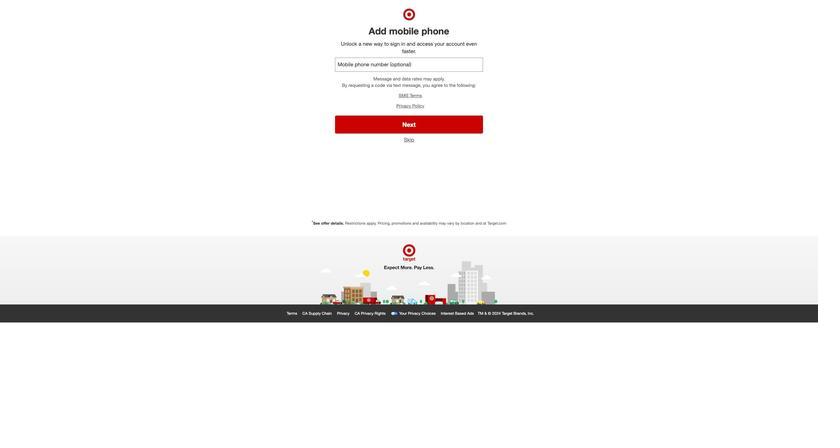Task type: vqa. For each thing, say whether or not it's contained in the screenshot.
phone field
yes



Task type: locate. For each thing, give the bounding box(es) containing it.
target: expect more. pay less. image
[[319, 237, 500, 305]]

None telephone field
[[335, 58, 483, 72]]



Task type: describe. For each thing, give the bounding box(es) containing it.
us members only. image
[[339, 61, 348, 70]]



